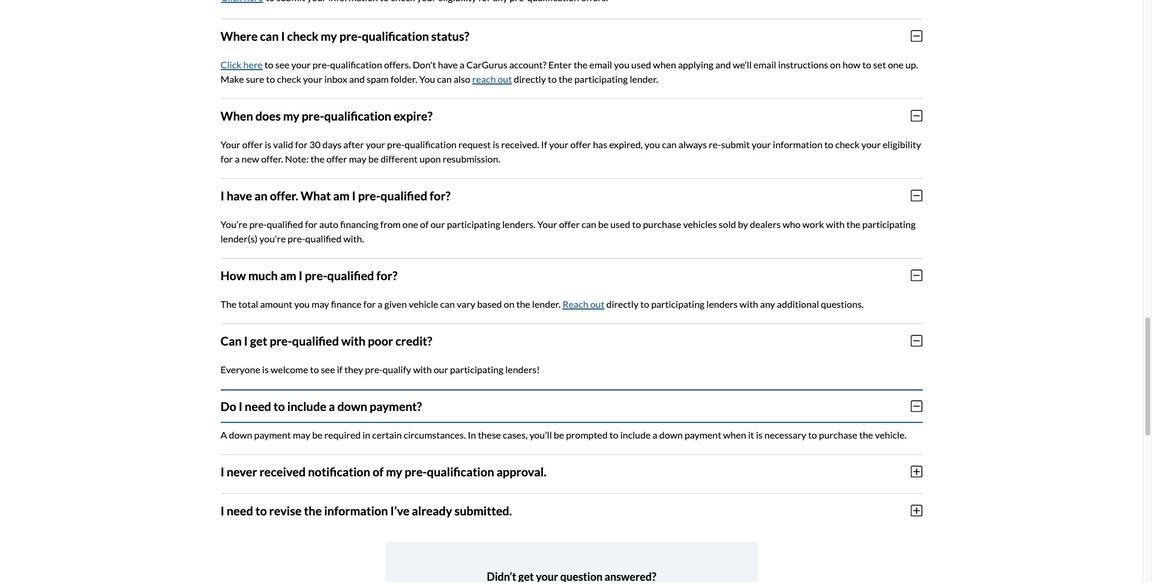 Task type: locate. For each thing, give the bounding box(es) containing it.
0 vertical spatial on
[[830, 59, 841, 70]]

2 minus square image from the top
[[911, 109, 923, 122]]

auto
[[319, 218, 339, 230]]

0 vertical spatial your
[[221, 139, 240, 150]]

you inside your offer is valid for 30 days after your pre-qualification request is received. if your offer has expired, you can always re-submit your information to check your eligibility for a new offer. note: the offer may be different upon resubmission.
[[645, 139, 660, 150]]

the right revise
[[304, 504, 322, 518]]

everyone is welcome to see if they pre-qualify with our participating lenders!
[[221, 364, 540, 375]]

1 horizontal spatial on
[[830, 59, 841, 70]]

purchase
[[643, 218, 682, 230], [819, 429, 858, 441]]

1 email from the left
[[590, 59, 612, 70]]

re-
[[709, 139, 721, 150]]

with.
[[344, 233, 364, 244]]

1 vertical spatial need
[[227, 504, 253, 518]]

email up the reach out directly to the participating lender.
[[590, 59, 612, 70]]

payment?
[[370, 399, 422, 414]]

2 minus square image from the top
[[911, 400, 923, 413]]

enter
[[549, 59, 572, 70]]

in
[[468, 429, 476, 441]]

for? down 'upon'
[[430, 188, 451, 203]]

1 horizontal spatial used
[[632, 59, 652, 70]]

1 horizontal spatial your
[[538, 218, 557, 230]]

submit
[[721, 139, 750, 150]]

check inside your offer is valid for 30 days after your pre-qualification request is received. if your offer has expired, you can always re-submit your information to check your eligibility for a new offer. note: the offer may be different upon resubmission.
[[836, 139, 860, 150]]

the right work at the top
[[847, 218, 861, 230]]

0 horizontal spatial of
[[373, 465, 384, 479]]

note:
[[285, 153, 309, 164]]

1 plus square image from the top
[[911, 465, 923, 478]]

1 horizontal spatial am
[[333, 188, 350, 203]]

1 vertical spatial check
[[277, 73, 301, 85]]

1 vertical spatial see
[[321, 364, 335, 375]]

0 vertical spatial out
[[498, 73, 512, 85]]

when left the it
[[724, 429, 747, 441]]

qualification up 'upon'
[[405, 139, 457, 150]]

already
[[412, 504, 452, 518]]

received
[[260, 465, 306, 479]]

lender.
[[630, 73, 659, 85], [532, 298, 561, 310]]

the down 30
[[311, 153, 325, 164]]

welcome
[[271, 364, 308, 375]]

1 vertical spatial minus square image
[[911, 400, 923, 413]]

directly right reach out link
[[607, 298, 639, 310]]

reach
[[563, 298, 589, 310]]

1 vertical spatial plus square image
[[911, 504, 923, 517]]

3 minus square image from the top
[[911, 269, 923, 282]]

minus square image for i have an offer. what am i pre-qualified for?
[[911, 189, 923, 202]]

is left valid
[[265, 139, 272, 150]]

1 horizontal spatial have
[[438, 59, 458, 70]]

1 vertical spatial offer.
[[270, 188, 298, 203]]

the inside you're pre-qualified for auto financing from one of our participating lenders. your offer can be used to purchase vehicles sold by dealers who work with the participating lender(s) you're pre-qualified with.
[[847, 218, 861, 230]]

used inside to see your pre-qualification offers. don't have a cargurus account? enter the email you used when applying and we'll email instructions on how to set one up. make sure to check your inbox and spam folder. you can also
[[632, 59, 652, 70]]

don't
[[413, 59, 436, 70]]

1 vertical spatial information
[[324, 504, 388, 518]]

0 horizontal spatial down
[[229, 429, 252, 441]]

purchase left vehicles
[[643, 218, 682, 230]]

qualification inside "dropdown button"
[[362, 29, 429, 43]]

qualification up "inbox"
[[330, 59, 382, 70]]

can right where
[[260, 29, 279, 43]]

you right expired,
[[645, 139, 660, 150]]

i
[[281, 29, 285, 43], [221, 188, 224, 203], [352, 188, 356, 203], [299, 268, 303, 283], [244, 334, 248, 348], [239, 399, 243, 414], [221, 465, 224, 479], [221, 504, 224, 518]]

1 horizontal spatial purchase
[[819, 429, 858, 441]]

offer down days
[[327, 153, 347, 164]]

your right if
[[549, 139, 569, 150]]

qualification down in
[[427, 465, 494, 479]]

to
[[265, 59, 274, 70], [863, 59, 872, 70], [266, 73, 275, 85], [548, 73, 557, 85], [825, 139, 834, 150], [632, 218, 641, 230], [641, 298, 650, 310], [310, 364, 319, 375], [274, 399, 285, 414], [610, 429, 619, 441], [809, 429, 818, 441], [256, 504, 267, 518]]

include down welcome
[[287, 399, 327, 414]]

0 vertical spatial am
[[333, 188, 350, 203]]

0 horizontal spatial my
[[283, 109, 300, 123]]

used left "applying"
[[632, 59, 652, 70]]

qualified down auto
[[305, 233, 342, 244]]

minus square image inside the do i need to include a down payment? dropdown button
[[911, 400, 923, 413]]

0 vertical spatial offer.
[[261, 153, 283, 164]]

0 horizontal spatial purchase
[[643, 218, 682, 230]]

1 horizontal spatial information
[[773, 139, 823, 150]]

1 vertical spatial purchase
[[819, 429, 858, 441]]

am right what
[[333, 188, 350, 203]]

offer down i have an offer. what am i pre-qualified for? dropdown button
[[559, 218, 580, 230]]

received.
[[501, 139, 540, 150]]

1 vertical spatial on
[[504, 298, 515, 310]]

poor
[[368, 334, 393, 348]]

notification
[[308, 465, 370, 479]]

need
[[245, 399, 271, 414], [227, 504, 253, 518]]

directly down "account?"
[[514, 73, 546, 85]]

check inside "dropdown button"
[[287, 29, 319, 43]]

with left any
[[740, 298, 759, 310]]

for right finance
[[364, 298, 376, 310]]

minus square image for qualification
[[911, 29, 923, 42]]

plus square image inside i need to revise the information i've already submitted. button
[[911, 504, 923, 517]]

0 vertical spatial directly
[[514, 73, 546, 85]]

your
[[291, 59, 311, 70], [303, 73, 323, 85], [366, 139, 385, 150], [549, 139, 569, 150], [752, 139, 771, 150], [862, 139, 881, 150]]

our right qualify
[[434, 364, 448, 375]]

may inside your offer is valid for 30 days after your pre-qualification request is received. if your offer has expired, you can always re-submit your information to check your eligibility for a new offer. note: the offer may be different upon resubmission.
[[349, 153, 367, 164]]

a down payment may be required in certain circumstances. in these cases, you'll be prompted to include a down payment when it is necessary to purchase the vehicle.
[[221, 429, 907, 441]]

offer. right an
[[270, 188, 298, 203]]

you'll
[[530, 429, 552, 441]]

valid
[[273, 139, 293, 150]]

you
[[614, 59, 630, 70], [645, 139, 660, 150], [294, 298, 310, 310]]

upon
[[420, 153, 441, 164]]

of down certain
[[373, 465, 384, 479]]

my up "inbox"
[[321, 29, 337, 43]]

1 vertical spatial have
[[227, 188, 252, 203]]

cargurus
[[467, 59, 508, 70]]

0 horizontal spatial lender.
[[532, 298, 561, 310]]

0 vertical spatial include
[[287, 399, 327, 414]]

on right based at the left
[[504, 298, 515, 310]]

offer up new
[[242, 139, 263, 150]]

0 vertical spatial minus square image
[[911, 189, 923, 202]]

of
[[420, 218, 429, 230], [373, 465, 384, 479]]

for
[[295, 139, 308, 150], [221, 153, 233, 164], [305, 218, 318, 230], [364, 298, 376, 310]]

it
[[748, 429, 755, 441]]

0 horizontal spatial one
[[403, 218, 418, 230]]

1 vertical spatial my
[[283, 109, 300, 123]]

need inside dropdown button
[[245, 399, 271, 414]]

include
[[287, 399, 327, 414], [621, 429, 651, 441]]

1 horizontal spatial when
[[724, 429, 747, 441]]

0 horizontal spatial when
[[653, 59, 676, 70]]

can inside you're pre-qualified for auto financing from one of our participating lenders. your offer can be used to purchase vehicles sold by dealers who work with the participating lender(s) you're pre-qualified with.
[[582, 218, 597, 230]]

check
[[287, 29, 319, 43], [277, 73, 301, 85], [836, 139, 860, 150]]

revise
[[269, 504, 302, 518]]

1 horizontal spatial and
[[716, 59, 731, 70]]

with right work at the top
[[826, 218, 845, 230]]

0 horizontal spatial you
[[294, 298, 310, 310]]

0 horizontal spatial see
[[275, 59, 290, 70]]

need right do
[[245, 399, 271, 414]]

1 vertical spatial lender.
[[532, 298, 561, 310]]

0 horizontal spatial out
[[498, 73, 512, 85]]

may down do i need to include a down payment? at the bottom left
[[293, 429, 310, 441]]

minus square image
[[911, 189, 923, 202], [911, 400, 923, 413]]

and
[[716, 59, 731, 70], [349, 73, 365, 85]]

0 vertical spatial have
[[438, 59, 458, 70]]

0 vertical spatial plus square image
[[911, 465, 923, 478]]

your right lenders.
[[538, 218, 557, 230]]

a inside your offer is valid for 30 days after your pre-qualification request is received. if your offer has expired, you can always re-submit your information to check your eligibility for a new offer. note: the offer may be different upon resubmission.
[[235, 153, 240, 164]]

0 horizontal spatial email
[[590, 59, 612, 70]]

offer.
[[261, 153, 283, 164], [270, 188, 298, 203]]

0 horizontal spatial directly
[[514, 73, 546, 85]]

one right from
[[403, 218, 418, 230]]

vehicles
[[683, 218, 717, 230]]

include right prompted
[[621, 429, 651, 441]]

plus square image inside i never received notification of my pre-qualification approval. button
[[911, 465, 923, 478]]

my down certain
[[386, 465, 402, 479]]

when does my pre-qualification expire?
[[221, 109, 433, 123]]

1 vertical spatial for?
[[377, 268, 398, 283]]

minus square image
[[911, 29, 923, 42], [911, 109, 923, 122], [911, 269, 923, 282], [911, 334, 923, 347]]

minus square image inside 'where can i check my pre-qualification status?' "dropdown button"
[[911, 29, 923, 42]]

qualification up the after
[[324, 109, 392, 123]]

2 horizontal spatial may
[[349, 153, 367, 164]]

1 horizontal spatial for?
[[430, 188, 451, 203]]

qualified up if
[[292, 334, 339, 348]]

your left "inbox"
[[303, 73, 323, 85]]

1 vertical spatial out
[[591, 298, 605, 310]]

used down i have an offer. what am i pre-qualified for? dropdown button
[[611, 218, 631, 230]]

my inside i never received notification of my pre-qualification approval. button
[[386, 465, 402, 479]]

we'll
[[733, 59, 752, 70]]

our right from
[[431, 218, 445, 230]]

how much am i pre-qualified for?
[[221, 268, 398, 283]]

for left 30
[[295, 139, 308, 150]]

0 horizontal spatial used
[[611, 218, 631, 230]]

minus square image for for?
[[911, 269, 923, 282]]

0 vertical spatial lender.
[[630, 73, 659, 85]]

one inside to see your pre-qualification offers. don't have a cargurus account? enter the email you used when applying and we'll email instructions on how to set one up. make sure to check your inbox and spam folder. you can also
[[888, 59, 904, 70]]

of right from
[[420, 218, 429, 230]]

your down 'when'
[[221, 139, 240, 150]]

you right amount
[[294, 298, 310, 310]]

certain
[[372, 429, 402, 441]]

0 vertical spatial used
[[632, 59, 652, 70]]

1 vertical spatial am
[[280, 268, 297, 283]]

can down i have an offer. what am i pre-qualified for? dropdown button
[[582, 218, 597, 230]]

have left an
[[227, 188, 252, 203]]

be down i have an offer. what am i pre-qualified for? dropdown button
[[598, 218, 609, 230]]

1 minus square image from the top
[[911, 29, 923, 42]]

one inside you're pre-qualified for auto financing from one of our participating lenders. your offer can be used to purchase vehicles sold by dealers who work with the participating lender(s) you're pre-qualified with.
[[403, 218, 418, 230]]

purchase inside you're pre-qualified for auto financing from one of our participating lenders. your offer can be used to purchase vehicles sold by dealers who work with the participating lender(s) you're pre-qualified with.
[[643, 218, 682, 230]]

1 horizontal spatial of
[[420, 218, 429, 230]]

1 horizontal spatial you
[[614, 59, 630, 70]]

1 vertical spatial our
[[434, 364, 448, 375]]

1 vertical spatial you
[[645, 139, 660, 150]]

my
[[321, 29, 337, 43], [283, 109, 300, 123], [386, 465, 402, 479]]

and left spam
[[349, 73, 365, 85]]

0 horizontal spatial and
[[349, 73, 365, 85]]

payment left the it
[[685, 429, 722, 441]]

out right reach
[[498, 73, 512, 85]]

always
[[679, 139, 707, 150]]

am right the much
[[280, 268, 297, 283]]

you're
[[260, 233, 286, 244]]

on inside to see your pre-qualification offers. don't have a cargurus account? enter the email you used when applying and we'll email instructions on how to set one up. make sure to check your inbox and spam folder. you can also
[[830, 59, 841, 70]]

also
[[454, 73, 471, 85]]

with right qualify
[[413, 364, 432, 375]]

2 horizontal spatial my
[[386, 465, 402, 479]]

need down the never
[[227, 504, 253, 518]]

2 plus square image from the top
[[911, 504, 923, 517]]

questions.
[[821, 298, 864, 310]]

0 vertical spatial you
[[614, 59, 630, 70]]

information inside your offer is valid for 30 days after your pre-qualification request is received. if your offer has expired, you can always re-submit your information to check your eligibility for a new offer. note: the offer may be different upon resubmission.
[[773, 139, 823, 150]]

0 horizontal spatial your
[[221, 139, 240, 150]]

plus square image
[[911, 465, 923, 478], [911, 504, 923, 517]]

in
[[363, 429, 371, 441]]

where
[[221, 29, 258, 43]]

may left finance
[[312, 298, 329, 310]]

1 vertical spatial one
[[403, 218, 418, 230]]

your left eligibility
[[862, 139, 881, 150]]

0 vertical spatial need
[[245, 399, 271, 414]]

used inside you're pre-qualified for auto financing from one of our participating lenders. your offer can be used to purchase vehicles sold by dealers who work with the participating lender(s) you're pre-qualified with.
[[611, 218, 631, 230]]

click here
[[221, 59, 263, 70]]

new
[[242, 153, 259, 164]]

0 vertical spatial and
[[716, 59, 731, 70]]

may down the after
[[349, 153, 367, 164]]

for?
[[430, 188, 451, 203], [377, 268, 398, 283]]

sold
[[719, 218, 736, 230]]

0 vertical spatial purchase
[[643, 218, 682, 230]]

1 horizontal spatial lender.
[[630, 73, 659, 85]]

1 horizontal spatial one
[[888, 59, 904, 70]]

qualification
[[362, 29, 429, 43], [330, 59, 382, 70], [324, 109, 392, 123], [405, 139, 457, 150], [427, 465, 494, 479]]

0 vertical spatial check
[[287, 29, 319, 43]]

have up also
[[438, 59, 458, 70]]

see left if
[[321, 364, 335, 375]]

my right "does"
[[283, 109, 300, 123]]

when does my pre-qualification expire? button
[[221, 99, 923, 133]]

1 horizontal spatial my
[[321, 29, 337, 43]]

1 vertical spatial of
[[373, 465, 384, 479]]

be left the 'different'
[[368, 153, 379, 164]]

0 vertical spatial one
[[888, 59, 904, 70]]

based
[[477, 298, 502, 310]]

1 horizontal spatial include
[[621, 429, 651, 441]]

0 horizontal spatial have
[[227, 188, 252, 203]]

need inside button
[[227, 504, 253, 518]]

0 horizontal spatial payment
[[254, 429, 291, 441]]

out right "reach"
[[591, 298, 605, 310]]

minus square image for poor
[[911, 334, 923, 347]]

0 horizontal spatial may
[[293, 429, 310, 441]]

one left the up.
[[888, 59, 904, 70]]

1 minus square image from the top
[[911, 189, 923, 202]]

minus square image inside i have an offer. what am i pre-qualified for? dropdown button
[[911, 189, 923, 202]]

0 horizontal spatial information
[[324, 504, 388, 518]]

pre-
[[340, 29, 362, 43], [313, 59, 330, 70], [302, 109, 324, 123], [387, 139, 405, 150], [358, 188, 381, 203], [249, 218, 267, 230], [288, 233, 305, 244], [305, 268, 327, 283], [270, 334, 292, 348], [365, 364, 383, 375], [405, 465, 427, 479]]

here
[[243, 59, 263, 70]]

1 horizontal spatial payment
[[685, 429, 722, 441]]

vehicle
[[409, 298, 439, 310]]

when left "applying"
[[653, 59, 676, 70]]

who
[[783, 218, 801, 230]]

on left the "how"
[[830, 59, 841, 70]]

with left poor on the bottom left
[[341, 334, 366, 348]]

1 horizontal spatial email
[[754, 59, 777, 70]]

the
[[574, 59, 588, 70], [559, 73, 573, 85], [311, 153, 325, 164], [847, 218, 861, 230], [517, 298, 531, 310], [860, 429, 874, 441], [304, 504, 322, 518]]

is right request
[[493, 139, 500, 150]]

my inside 'where can i check my pre-qualification status?' "dropdown button"
[[321, 29, 337, 43]]

to inside dropdown button
[[274, 399, 285, 414]]

payment up 'received'
[[254, 429, 291, 441]]

the inside your offer is valid for 30 days after your pre-qualification request is received. if your offer has expired, you can always re-submit your information to check your eligibility for a new offer. note: the offer may be different upon resubmission.
[[311, 153, 325, 164]]

can inside to see your pre-qualification offers. don't have a cargurus account? enter the email you used when applying and we'll email instructions on how to set one up. make sure to check your inbox and spam folder. you can also
[[437, 73, 452, 85]]

your
[[221, 139, 240, 150], [538, 218, 557, 230]]

qualified
[[381, 188, 428, 203], [267, 218, 303, 230], [305, 233, 342, 244], [327, 268, 374, 283], [292, 334, 339, 348]]

email right 'we'll'
[[754, 59, 777, 70]]

to see your pre-qualification offers. don't have a cargurus account? enter the email you used when applying and we'll email instructions on how to set one up. make sure to check your inbox and spam folder. you can also
[[221, 59, 919, 85]]

2 vertical spatial may
[[293, 429, 310, 441]]

set
[[874, 59, 886, 70]]

a inside to see your pre-qualification offers. don't have a cargurus account? enter the email you used when applying and we'll email instructions on how to set one up. make sure to check your inbox and spam folder. you can also
[[460, 59, 465, 70]]

your right submit
[[752, 139, 771, 150]]

for left auto
[[305, 218, 318, 230]]

0 vertical spatial may
[[349, 153, 367, 164]]

i have an offer. what am i pre-qualified for? button
[[221, 179, 923, 212]]

purchase left vehicle.
[[819, 429, 858, 441]]

qualified up from
[[381, 188, 428, 203]]

the right enter
[[574, 59, 588, 70]]

offer
[[242, 139, 263, 150], [571, 139, 591, 150], [327, 153, 347, 164], [559, 218, 580, 230]]

an
[[255, 188, 268, 203]]

0 vertical spatial see
[[275, 59, 290, 70]]

click here link
[[221, 59, 263, 70]]

offer. down valid
[[261, 153, 283, 164]]

1 vertical spatial and
[[349, 73, 365, 85]]

0 horizontal spatial am
[[280, 268, 297, 283]]

include inside dropdown button
[[287, 399, 327, 414]]

request
[[459, 139, 491, 150]]

0 vertical spatial of
[[420, 218, 429, 230]]

0 vertical spatial our
[[431, 218, 445, 230]]

used
[[632, 59, 652, 70], [611, 218, 631, 230]]

i never received notification of my pre-qualification approval. button
[[221, 455, 923, 489]]

qualification inside dropdown button
[[324, 109, 392, 123]]

0 vertical spatial information
[[773, 139, 823, 150]]

2 vertical spatial check
[[836, 139, 860, 150]]

2 horizontal spatial down
[[660, 429, 683, 441]]

check inside to see your pre-qualification offers. don't have a cargurus account? enter the email you used when applying and we'll email instructions on how to set one up. make sure to check your inbox and spam folder. you can also
[[277, 73, 301, 85]]

minus square image inside can i get pre-qualified with poor credit? dropdown button
[[911, 334, 923, 347]]

minus square image inside how much am i pre-qualified for? dropdown button
[[911, 269, 923, 282]]

0 horizontal spatial include
[[287, 399, 327, 414]]

for? up "given"
[[377, 268, 398, 283]]

1 vertical spatial your
[[538, 218, 557, 230]]

qualification up offers.
[[362, 29, 429, 43]]

can right you
[[437, 73, 452, 85]]

can left always
[[662, 139, 677, 150]]

can
[[260, 29, 279, 43], [437, 73, 452, 85], [662, 139, 677, 150], [582, 218, 597, 230], [440, 298, 455, 310]]

can i get pre-qualified with poor credit? button
[[221, 324, 923, 358]]

the inside button
[[304, 504, 322, 518]]

by
[[738, 218, 748, 230]]

account?
[[510, 59, 547, 70]]

1 horizontal spatial down
[[338, 399, 368, 414]]

and left 'we'll'
[[716, 59, 731, 70]]

minus square image inside when does my pre-qualification expire? dropdown button
[[911, 109, 923, 122]]

our
[[431, 218, 445, 230], [434, 364, 448, 375]]

4 minus square image from the top
[[911, 334, 923, 347]]

you down 'where can i check my pre-qualification status?' "dropdown button"
[[614, 59, 630, 70]]

0 vertical spatial when
[[653, 59, 676, 70]]

0 vertical spatial my
[[321, 29, 337, 43]]

2 horizontal spatial you
[[645, 139, 660, 150]]

i've
[[391, 504, 410, 518]]

from
[[381, 218, 401, 230]]

see right here
[[275, 59, 290, 70]]



Task type: describe. For each thing, give the bounding box(es) containing it.
after
[[344, 139, 364, 150]]

2 payment from the left
[[685, 429, 722, 441]]

pre- inside button
[[405, 465, 427, 479]]

if
[[541, 139, 548, 150]]

circumstances.
[[404, 429, 466, 441]]

lenders
[[707, 298, 738, 310]]

lenders.
[[502, 218, 536, 230]]

1 horizontal spatial out
[[591, 298, 605, 310]]

approval.
[[497, 465, 547, 479]]

to inside button
[[256, 504, 267, 518]]

offer. inside your offer is valid for 30 days after your pre-qualification request is received. if your offer has expired, you can always re-submit your information to check your eligibility for a new offer. note: the offer may be different upon resubmission.
[[261, 153, 283, 164]]

they
[[345, 364, 363, 375]]

1 vertical spatial include
[[621, 429, 651, 441]]

pre- inside "dropdown button"
[[340, 29, 362, 43]]

a
[[221, 429, 227, 441]]

my inside when does my pre-qualification expire? dropdown button
[[283, 109, 300, 123]]

any
[[761, 298, 776, 310]]

getting pre-qualified tab panel
[[221, 0, 923, 532]]

qualification inside button
[[427, 465, 494, 479]]

of inside you're pre-qualified for auto financing from one of our participating lenders. your offer can be used to purchase vehicles sold by dealers who work with the participating lender(s) you're pre-qualified with.
[[420, 218, 429, 230]]

i need to revise the information i've already submitted.
[[221, 504, 512, 518]]

vary
[[457, 298, 476, 310]]

be inside you're pre-qualified for auto financing from one of our participating lenders. your offer can be used to purchase vehicles sold by dealers who work with the participating lender(s) you're pre-qualified with.
[[598, 218, 609, 230]]

inbox
[[324, 73, 348, 85]]

qualify
[[383, 364, 411, 375]]

instructions
[[778, 59, 829, 70]]

1 payment from the left
[[254, 429, 291, 441]]

can left the vary
[[440, 298, 455, 310]]

pre- inside to see your pre-qualification offers. don't have a cargurus account? enter the email you used when applying and we'll email instructions on how to set one up. make sure to check your inbox and spam folder. you can also
[[313, 59, 330, 70]]

sure
[[246, 73, 264, 85]]

these
[[478, 429, 501, 441]]

0 horizontal spatial for?
[[377, 268, 398, 283]]

qualification inside to see your pre-qualification offers. don't have a cargurus account? enter the email you used when applying and we'll email instructions on how to set one up. make sure to check your inbox and spam folder. you can also
[[330, 59, 382, 70]]

necessary
[[765, 429, 807, 441]]

dealers
[[750, 218, 781, 230]]

your right the after
[[366, 139, 385, 150]]

plus square image for i need to revise the information i've already submitted.
[[911, 504, 923, 517]]

resubmission.
[[443, 153, 501, 164]]

with inside dropdown button
[[341, 334, 366, 348]]

status?
[[432, 29, 470, 43]]

to inside you're pre-qualified for auto financing from one of our participating lenders. your offer can be used to purchase vehicles sold by dealers who work with the participating lender(s) you're pre-qualified with.
[[632, 218, 641, 230]]

offer left has at the right top of the page
[[571, 139, 591, 150]]

cases,
[[503, 429, 528, 441]]

for inside you're pre-qualified for auto financing from one of our participating lenders. your offer can be used to purchase vehicles sold by dealers who work with the participating lender(s) you're pre-qualified with.
[[305, 218, 318, 230]]

you're
[[221, 218, 248, 230]]

the total amount you may finance for a given vehicle can vary based on the lender. reach out directly to participating lenders with any additional questions.
[[221, 298, 864, 310]]

how much am i pre-qualified for? button
[[221, 259, 923, 292]]

expired,
[[609, 139, 643, 150]]

required
[[325, 429, 361, 441]]

qualification inside your offer is valid for 30 days after your pre-qualification request is received. if your offer has expired, you can always re-submit your information to check your eligibility for a new offer. note: the offer may be different upon resubmission.
[[405, 139, 457, 150]]

reach out link
[[563, 298, 605, 310]]

your right here
[[291, 59, 311, 70]]

for left new
[[221, 153, 233, 164]]

where can i check my pre-qualification status?
[[221, 29, 470, 43]]

the left vehicle.
[[860, 429, 874, 441]]

where can i check my pre-qualification status? button
[[221, 19, 923, 53]]

given
[[385, 298, 407, 310]]

1 horizontal spatial see
[[321, 364, 335, 375]]

how
[[843, 59, 861, 70]]

expire?
[[394, 109, 433, 123]]

the inside to see your pre-qualification offers. don't have a cargurus account? enter the email you used when applying and we'll email instructions on how to set one up. make sure to check your inbox and spam folder. you can also
[[574, 59, 588, 70]]

qualified up finance
[[327, 268, 374, 283]]

minus square image for do i need to include a down payment?
[[911, 400, 923, 413]]

lenders!
[[506, 364, 540, 375]]

offer. inside dropdown button
[[270, 188, 298, 203]]

can i get pre-qualified with poor credit?
[[221, 334, 433, 348]]

with inside you're pre-qualified for auto financing from one of our participating lenders. your offer can be used to purchase vehicles sold by dealers who work with the participating lender(s) you're pre-qualified with.
[[826, 218, 845, 230]]

2 vertical spatial you
[[294, 298, 310, 310]]

2 email from the left
[[754, 59, 777, 70]]

offer inside you're pre-qualified for auto financing from one of our participating lenders. your offer can be used to purchase vehicles sold by dealers who work with the participating lender(s) you're pre-qualified with.
[[559, 218, 580, 230]]

1 vertical spatial when
[[724, 429, 747, 441]]

the down enter
[[559, 73, 573, 85]]

be left required
[[312, 429, 323, 441]]

your inside your offer is valid for 30 days after your pre-qualification request is received. if your offer has expired, you can always re-submit your information to check your eligibility for a new offer. note: the offer may be different upon resubmission.
[[221, 139, 240, 150]]

your inside you're pre-qualified for auto financing from one of our participating lenders. your offer can be used to purchase vehicles sold by dealers who work with the participating lender(s) you're pre-qualified with.
[[538, 218, 557, 230]]

vehicle.
[[875, 429, 907, 441]]

if
[[337, 364, 343, 375]]

plus square image for i never received notification of my pre-qualification approval.
[[911, 465, 923, 478]]

of inside button
[[373, 465, 384, 479]]

your offer is valid for 30 days after your pre-qualification request is received. if your offer has expired, you can always re-submit your information to check your eligibility for a new offer. note: the offer may be different upon resubmission.
[[221, 139, 922, 164]]

be inside your offer is valid for 30 days after your pre-qualification request is received. if your offer has expired, you can always re-submit your information to check your eligibility for a new offer. note: the offer may be different upon resubmission.
[[368, 153, 379, 164]]

is right the it
[[756, 429, 763, 441]]

to inside your offer is valid for 30 days after your pre-qualification request is received. if your offer has expired, you can always re-submit your information to check your eligibility for a new offer. note: the offer may be different upon resubmission.
[[825, 139, 834, 150]]

have inside to see your pre-qualification offers. don't have a cargurus account? enter the email you used when applying and we'll email instructions on how to set one up. make sure to check your inbox and spam folder. you can also
[[438, 59, 458, 70]]

do
[[221, 399, 236, 414]]

up.
[[906, 59, 919, 70]]

financing
[[340, 218, 379, 230]]

0 vertical spatial for?
[[430, 188, 451, 203]]

the right based at the left
[[517, 298, 531, 310]]

pre- inside your offer is valid for 30 days after your pre-qualification request is received. if your offer has expired, you can always re-submit your information to check your eligibility for a new offer. note: the offer may be different upon resubmission.
[[387, 139, 405, 150]]

qualified up you're
[[267, 218, 303, 230]]

has
[[593, 139, 608, 150]]

1 horizontal spatial directly
[[607, 298, 639, 310]]

everyone
[[221, 364, 260, 375]]

a inside dropdown button
[[329, 399, 335, 414]]

lender(s)
[[221, 233, 258, 244]]

submitted.
[[455, 504, 512, 518]]

how
[[221, 268, 246, 283]]

finance
[[331, 298, 362, 310]]

see inside to see your pre-qualification offers. don't have a cargurus account? enter the email you used when applying and we'll email instructions on how to set one up. make sure to check your inbox and spam folder. you can also
[[275, 59, 290, 70]]

prompted
[[566, 429, 608, 441]]

work
[[803, 218, 824, 230]]

do i need to include a down payment? button
[[221, 389, 923, 423]]

30
[[310, 139, 321, 150]]

different
[[381, 153, 418, 164]]

be right the you'll
[[554, 429, 564, 441]]

eligibility
[[883, 139, 922, 150]]

additional
[[777, 298, 819, 310]]

can
[[221, 334, 242, 348]]

click
[[221, 59, 242, 70]]

i inside "dropdown button"
[[281, 29, 285, 43]]

down inside the do i need to include a down payment? dropdown button
[[338, 399, 368, 414]]

0 horizontal spatial on
[[504, 298, 515, 310]]

you're pre-qualified for auto financing from one of our participating lenders. your offer can be used to purchase vehicles sold by dealers who work with the participating lender(s) you're pre-qualified with.
[[221, 218, 916, 244]]

total
[[239, 298, 258, 310]]

reach out directly to the participating lender.
[[472, 73, 659, 85]]

i never received notification of my pre-qualification approval.
[[221, 465, 547, 479]]

folder.
[[391, 73, 418, 85]]

reach out link
[[472, 73, 512, 85]]

information inside button
[[324, 504, 388, 518]]

the
[[221, 298, 237, 310]]

have inside dropdown button
[[227, 188, 252, 203]]

reach
[[472, 73, 496, 85]]

credit?
[[396, 334, 433, 348]]

much
[[248, 268, 278, 283]]

1 horizontal spatial may
[[312, 298, 329, 310]]

amount
[[260, 298, 293, 310]]

our inside you're pre-qualified for auto financing from one of our participating lenders. your offer can be used to purchase vehicles sold by dealers who work with the participating lender(s) you're pre-qualified with.
[[431, 218, 445, 230]]

i need to revise the information i've already submitted. button
[[221, 494, 923, 528]]

is left welcome
[[262, 364, 269, 375]]

can inside "dropdown button"
[[260, 29, 279, 43]]

when inside to see your pre-qualification offers. don't have a cargurus account? enter the email you used when applying and we'll email instructions on how to set one up. make sure to check your inbox and spam folder. you can also
[[653, 59, 676, 70]]

can inside your offer is valid for 30 days after your pre-qualification request is received. if your offer has expired, you can always re-submit your information to check your eligibility for a new offer. note: the offer may be different upon resubmission.
[[662, 139, 677, 150]]

you inside to see your pre-qualification offers. don't have a cargurus account? enter the email you used when applying and we'll email instructions on how to set one up. make sure to check your inbox and spam folder. you can also
[[614, 59, 630, 70]]



Task type: vqa. For each thing, say whether or not it's contained in the screenshot.
4.2
no



